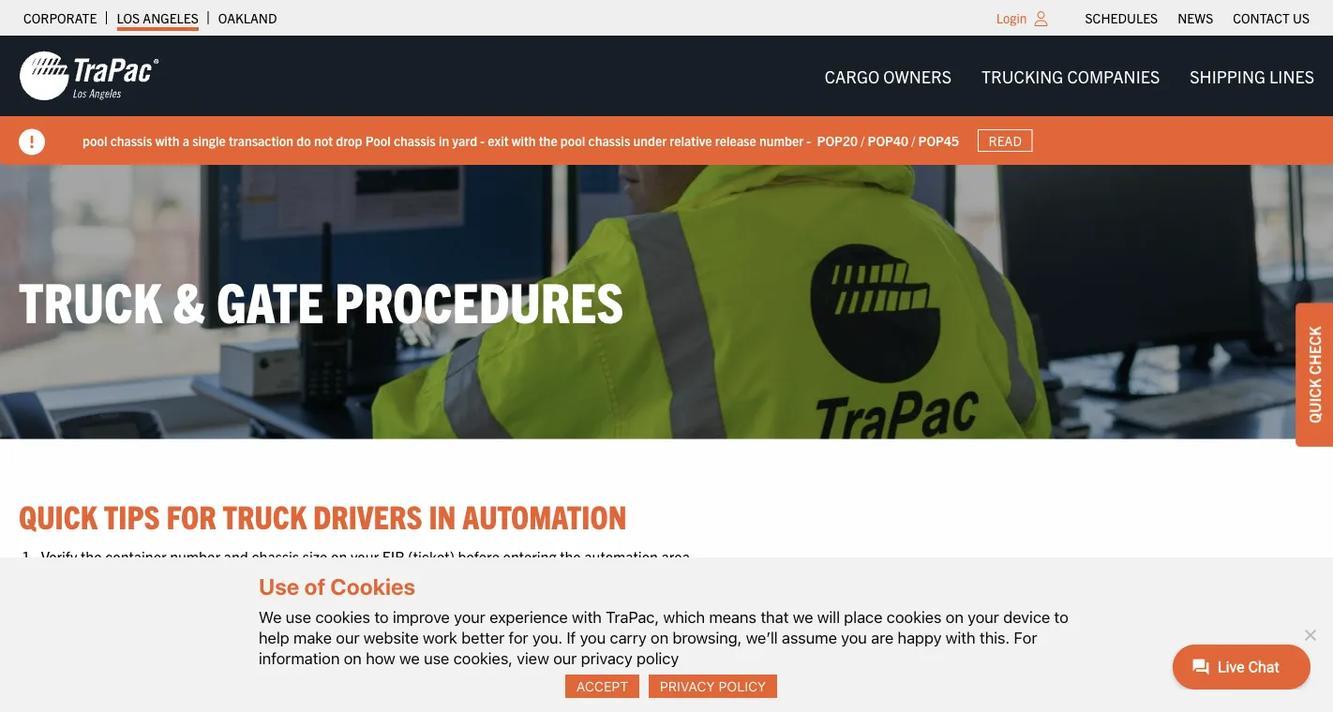 Task type: vqa. For each thing, say whether or not it's contained in the screenshot.
the right Quick
yes



Task type: locate. For each thing, give the bounding box(es) containing it.
1 vertical spatial in
[[429, 496, 456, 537]]

are
[[545, 571, 566, 590], [871, 629, 894, 647]]

los angeles image
[[19, 50, 159, 102]]

on left the how
[[344, 649, 362, 668]]

2 vertical spatial and
[[895, 643, 920, 662]]

not inside verify the container number and chassis size on your eir (ticket) before entering the automation area. do not use cell phones or other obstructive devices while backing in, the lanes are very tight and your attention is needed. back up all the way to the bumper block. check your pins before walking out of the lane. wait for the green light before going back to your truck after delivery. do not enter with a red light, this will shut off the machine and cause other drivers longer delays.
[[62, 571, 83, 590]]

cargo owners link
[[810, 57, 967, 95]]

with right enter
[[594, 643, 622, 662]]

0 vertical spatial of
[[304, 573, 326, 600]]

chassis up obstructive
[[252, 547, 299, 566]]

size
[[303, 547, 328, 566]]

of inside verify the container number and chassis size on your eir (ticket) before entering the automation area. do not use cell phones or other obstructive devices while backing in, the lanes are very tight and your attention is needed. back up all the way to the bumper block. check your pins before walking out of the lane. wait for the green light before going back to your truck after delivery. do not enter with a red light, this will shut off the machine and cause other drivers longer delays.
[[269, 619, 282, 638]]

needed.
[[768, 571, 820, 590]]

privacy
[[581, 649, 633, 668]]

not
[[314, 132, 333, 149], [62, 571, 83, 590]]

other up bumper
[[207, 571, 241, 590]]

devices
[[320, 571, 368, 590]]

on
[[331, 547, 347, 566], [946, 608, 964, 627], [651, 629, 669, 647], [344, 649, 362, 668]]

in left yard
[[439, 132, 449, 149]]

number up or
[[170, 547, 220, 566]]

1 horizontal spatial will
[[818, 608, 840, 627]]

1 vertical spatial menu bar
[[810, 57, 1330, 95]]

1 vertical spatial we
[[400, 649, 420, 668]]

automation
[[585, 547, 658, 566]]

0 horizontal spatial our
[[336, 629, 360, 647]]

2 horizontal spatial for
[[509, 629, 528, 647]]

will up assume
[[818, 608, 840, 627]]

not
[[523, 643, 553, 662]]

1 vertical spatial before
[[147, 619, 189, 638]]

0 horizontal spatial number
[[170, 547, 220, 566]]

with inside verify the container number and chassis size on your eir (ticket) before entering the automation area. do not use cell phones or other obstructive devices while backing in, the lanes are very tight and your attention is needed. back up all the way to the bumper block. check your pins before walking out of the lane. wait for the green light before going back to your truck after delivery. do not enter with a red light, this will shut off the machine and cause other drivers longer delays.
[[594, 643, 622, 662]]

not inside banner
[[314, 132, 333, 149]]

pool right solid icon
[[83, 132, 107, 149]]

green
[[118, 643, 166, 662]]

1 horizontal spatial cookies
[[887, 608, 942, 627]]

before up in, the
[[458, 547, 500, 566]]

pool right exit at left
[[561, 132, 585, 149]]

number right release
[[760, 132, 804, 149]]

1 vertical spatial our
[[553, 649, 577, 668]]

0 horizontal spatial check
[[41, 619, 82, 638]]

improve
[[393, 608, 450, 627]]

you down place
[[841, 629, 867, 647]]

1 vertical spatial check
[[41, 619, 82, 638]]

1 vertical spatial number
[[170, 547, 220, 566]]

verify the container number and chassis size on your eir (ticket) before entering the automation area. do not use cell phones or other obstructive devices while backing in, the lanes are very tight and your attention is needed. back up all the way to the bumper block. check your pins before walking out of the lane. wait for the green light before going back to your truck after delivery. do not enter with a red light, this will shut off the machine and cause other drivers longer delays.
[[38, 547, 1141, 662]]

0 horizontal spatial pool
[[83, 132, 107, 149]]

will
[[818, 608, 840, 627], [733, 643, 754, 662]]

before down the walking
[[201, 643, 243, 662]]

use
[[87, 571, 110, 590], [286, 608, 311, 627], [424, 649, 450, 668]]

quick inside "link"
[[1305, 379, 1324, 424]]

quick inside "main content"
[[19, 496, 97, 537]]

1 vertical spatial will
[[733, 643, 754, 662]]

menu bar down light "icon"
[[810, 57, 1330, 95]]

our right the make
[[336, 629, 360, 647]]

walking
[[192, 619, 241, 638]]

are left very
[[545, 571, 566, 590]]

this
[[705, 643, 729, 662]]

/ right pop20
[[861, 132, 865, 149]]

the right off
[[811, 643, 832, 662]]

on inside verify the container number and chassis size on your eir (ticket) before entering the automation area. do not use cell phones or other obstructive devices while backing in, the lanes are very tight and your attention is needed. back up all the way to the bumper block. check your pins before walking out of the lane. wait for the green light before going back to your truck after delivery. do not enter with a red light, this will shut off the machine and cause other drivers longer delays.
[[331, 547, 347, 566]]

1 horizontal spatial -
[[807, 132, 811, 149]]

truck
[[19, 265, 162, 334], [223, 496, 307, 537]]

a left the single
[[183, 132, 189, 149]]

shut
[[758, 643, 786, 662]]

with up if
[[572, 608, 602, 627]]

a left red
[[625, 643, 633, 662]]

1 horizontal spatial truck
[[223, 496, 307, 537]]

2 - from the left
[[807, 132, 811, 149]]

pool chassis with a single transaction  do not drop pool chassis in yard -  exit with the pool chassis under relative release number -  pop20 / pop40 / pop45
[[83, 132, 959, 149]]

1 horizontal spatial we
[[793, 608, 813, 627]]

1 horizontal spatial check
[[1305, 327, 1324, 375]]

the inside banner
[[539, 132, 558, 149]]

policy
[[719, 679, 766, 695]]

do
[[499, 643, 520, 662]]

cookies
[[315, 608, 370, 627], [887, 608, 942, 627]]

0 horizontal spatial other
[[207, 571, 241, 590]]

you right if
[[580, 629, 606, 647]]

banner
[[0, 36, 1334, 165]]

quick
[[1305, 379, 1324, 424], [19, 496, 97, 537]]

1 vertical spatial quick
[[19, 496, 97, 537]]

0 vertical spatial are
[[545, 571, 566, 590]]

1 cookies from the left
[[315, 608, 370, 627]]

0 horizontal spatial not
[[62, 571, 83, 590]]

login
[[997, 9, 1027, 26]]

verify
[[41, 547, 77, 566]]

on right size
[[331, 547, 347, 566]]

0 horizontal spatial of
[[269, 619, 282, 638]]

0 horizontal spatial and
[[224, 547, 248, 566]]

&
[[173, 265, 206, 334]]

0 horizontal spatial you
[[580, 629, 606, 647]]

before up light
[[147, 619, 189, 638]]

-
[[480, 132, 485, 149], [807, 132, 811, 149]]

1 vertical spatial a
[[625, 643, 633, 662]]

shipping
[[1190, 65, 1266, 86]]

menu bar containing cargo owners
[[810, 57, 1330, 95]]

attention
[[692, 571, 750, 590]]

way
[[140, 595, 165, 614]]

0 vertical spatial other
[[207, 571, 241, 590]]

our
[[336, 629, 360, 647], [553, 649, 577, 668]]

banner containing cargo owners
[[0, 36, 1334, 165]]

2 vertical spatial before
[[201, 643, 243, 662]]

/ left the pop45
[[912, 132, 916, 149]]

and left cause
[[895, 643, 920, 662]]

accept link
[[565, 675, 640, 699]]

all
[[98, 595, 113, 614]]

while
[[372, 571, 405, 590]]

menu bar up shipping
[[1076, 5, 1320, 31]]

the right verify
[[81, 547, 102, 566]]

0 horizontal spatial use
[[87, 571, 110, 590]]

use down the 'work'
[[424, 649, 450, 668]]

the right exit at left
[[539, 132, 558, 149]]

use
[[259, 573, 299, 600]]

number
[[760, 132, 804, 149], [170, 547, 220, 566]]

- left exit at left
[[480, 132, 485, 149]]

chassis right pool on the top of page
[[394, 132, 436, 149]]

1 vertical spatial and
[[632, 571, 657, 590]]

privacy policy
[[660, 679, 766, 695]]

contact us
[[1233, 9, 1310, 26]]

0 horizontal spatial cookies
[[315, 608, 370, 627]]

0 vertical spatial will
[[818, 608, 840, 627]]

use up all
[[87, 571, 110, 590]]

2 vertical spatial use
[[424, 649, 450, 668]]

1 vertical spatial truck
[[223, 496, 307, 537]]

0 vertical spatial a
[[183, 132, 189, 149]]

number inside banner
[[760, 132, 804, 149]]

for right the tips
[[167, 496, 216, 537]]

2 pool from the left
[[561, 132, 585, 149]]

to right device
[[1055, 608, 1069, 627]]

use up the make
[[286, 608, 311, 627]]

other right cause
[[965, 643, 1000, 662]]

are down place
[[871, 629, 894, 647]]

1 vertical spatial are
[[871, 629, 894, 647]]

chassis down los angeles image
[[110, 132, 152, 149]]

under
[[633, 132, 667, 149]]

a
[[183, 132, 189, 149], [625, 643, 633, 662]]

contact
[[1233, 9, 1290, 26]]

login link
[[997, 9, 1027, 26]]

will right the this
[[733, 643, 754, 662]]

cargo owners
[[825, 65, 952, 86]]

back
[[41, 595, 74, 614]]

menu bar
[[1076, 5, 1320, 31], [810, 57, 1330, 95]]

1 horizontal spatial you
[[841, 629, 867, 647]]

pins
[[117, 619, 144, 638]]

for right wait
[[73, 643, 90, 662]]

0 vertical spatial our
[[336, 629, 360, 647]]

exit
[[488, 132, 509, 149]]

we down 'website'
[[400, 649, 420, 668]]

1 horizontal spatial number
[[760, 132, 804, 149]]

1 horizontal spatial of
[[304, 573, 326, 600]]

1 vertical spatial not
[[62, 571, 83, 590]]

pop45
[[919, 132, 959, 149]]

work
[[423, 629, 458, 647]]

0 vertical spatial in
[[439, 132, 449, 149]]

are inside use of cookies we use cookies to improve your experience with trapac, which means that we will place cookies on your device to help make our website work better for you. if you carry on browsing, we'll assume you are happy with this. for information on how we use cookies, view our privacy policy
[[871, 629, 894, 647]]

0 vertical spatial use
[[87, 571, 110, 590]]

happy
[[898, 629, 942, 647]]

1 horizontal spatial not
[[314, 132, 333, 149]]

that
[[761, 608, 789, 627]]

pool
[[83, 132, 107, 149], [561, 132, 585, 149]]

1 horizontal spatial /
[[912, 132, 916, 149]]

your up this.
[[968, 608, 1000, 627]]

2 / from the left
[[912, 132, 916, 149]]

0 horizontal spatial a
[[183, 132, 189, 149]]

0 horizontal spatial /
[[861, 132, 865, 149]]

(ticket)
[[408, 547, 455, 566]]

use inside verify the container number and chassis size on your eir (ticket) before entering the automation area. do not use cell phones or other obstructive devices while backing in, the lanes are very tight and your attention is needed. back up all the way to the bumper block. check your pins before walking out of the lane. wait for the green light before going back to your truck after delivery. do not enter with a red light, this will shut off the machine and cause other drivers longer delays.
[[87, 571, 110, 590]]

of down size
[[304, 573, 326, 600]]

- left pop20
[[807, 132, 811, 149]]

out
[[245, 619, 266, 638]]

and right tight at the left of page
[[632, 571, 657, 590]]

0 horizontal spatial for
[[73, 643, 90, 662]]

1 horizontal spatial quick
[[1305, 379, 1324, 424]]

delivery.
[[438, 643, 492, 662]]

in
[[439, 132, 449, 149], [429, 496, 456, 537]]

1 horizontal spatial are
[[871, 629, 894, 647]]

and up bumper
[[224, 547, 248, 566]]

1 horizontal spatial a
[[625, 643, 633, 662]]

0 vertical spatial check
[[1305, 327, 1324, 375]]

backing
[[409, 571, 460, 590]]

0 vertical spatial quick
[[1305, 379, 1324, 424]]

relative
[[670, 132, 712, 149]]

0 vertical spatial number
[[760, 132, 804, 149]]

our down if
[[553, 649, 577, 668]]

0 vertical spatial and
[[224, 547, 248, 566]]

cookies up the make
[[315, 608, 370, 627]]

1 - from the left
[[480, 132, 485, 149]]

1 horizontal spatial use
[[286, 608, 311, 627]]

of right the out
[[269, 619, 282, 638]]

1 horizontal spatial pool
[[561, 132, 585, 149]]

to
[[169, 595, 181, 614], [375, 608, 389, 627], [1055, 608, 1069, 627], [320, 643, 332, 662]]

yard
[[452, 132, 477, 149]]

0 vertical spatial before
[[458, 547, 500, 566]]

0 vertical spatial menu bar
[[1076, 5, 1320, 31]]

privacy
[[660, 679, 715, 695]]

cookies up happy
[[887, 608, 942, 627]]

0 horizontal spatial quick
[[19, 496, 97, 537]]

0 vertical spatial not
[[314, 132, 333, 149]]

pop40
[[868, 132, 909, 149]]

in up (ticket)
[[429, 496, 456, 537]]

0 horizontal spatial are
[[545, 571, 566, 590]]

light,
[[669, 643, 702, 662]]

chassis inside verify the container number and chassis size on your eir (ticket) before entering the automation area. do not use cell phones or other obstructive devices while backing in, the lanes are very tight and your attention is needed. back up all the way to the bumper block. check your pins before walking out of the lane. wait for the green light before going back to your truck after delivery. do not enter with a red light, this will shut off the machine and cause other drivers longer delays.
[[252, 547, 299, 566]]

1 vertical spatial of
[[269, 619, 282, 638]]

going
[[246, 643, 281, 662]]

we up assume
[[793, 608, 813, 627]]

your down area.
[[660, 571, 689, 590]]

will inside use of cookies we use cookies to improve your experience with trapac, which means that we will place cookies on your device to help make our website work better for you. if you carry on browsing, we'll assume you are happy with this. for information on how we use cookies, view our privacy policy
[[818, 608, 840, 627]]

you
[[580, 629, 606, 647], [841, 629, 867, 647]]

0 horizontal spatial truck
[[19, 265, 162, 334]]

1 vertical spatial other
[[965, 643, 1000, 662]]

cookies,
[[454, 649, 513, 668]]

for
[[1014, 629, 1038, 647]]

los angeles link
[[117, 5, 199, 31]]

2 you from the left
[[841, 629, 867, 647]]

the
[[539, 132, 558, 149], [81, 547, 102, 566], [560, 547, 581, 566], [116, 595, 137, 614], [185, 595, 206, 614], [285, 619, 306, 638], [94, 643, 115, 662], [811, 643, 832, 662]]

your down all
[[85, 619, 113, 638]]

0 horizontal spatial will
[[733, 643, 754, 662]]

before
[[458, 547, 500, 566], [147, 619, 189, 638], [201, 643, 243, 662]]

0 horizontal spatial we
[[400, 649, 420, 668]]

0 horizontal spatial -
[[480, 132, 485, 149]]

for down experience
[[509, 629, 528, 647]]



Task type: describe. For each thing, give the bounding box(es) containing it.
0 horizontal spatial before
[[147, 619, 189, 638]]

check inside verify the container number and chassis size on your eir (ticket) before entering the automation area. do not use cell phones or other obstructive devices while backing in, the lanes are very tight and your attention is needed. back up all the way to the bumper block. check your pins before walking out of the lane. wait for the green light before going back to your truck after delivery. do not enter with a red light, this will shut off the machine and cause other drivers longer delays.
[[41, 619, 82, 638]]

the left 'green'
[[94, 643, 115, 662]]

with left the single
[[155, 132, 180, 149]]

browsing,
[[673, 629, 742, 647]]

chassis left "under"
[[588, 132, 630, 149]]

entering
[[503, 547, 557, 566]]

truck & gate procedures
[[19, 265, 624, 334]]

1 horizontal spatial our
[[553, 649, 577, 668]]

help
[[259, 629, 289, 647]]

quick tips for truck drivers in automation main content
[[0, 496, 1334, 713]]

shipping lines link
[[1175, 57, 1330, 95]]

quick check link
[[1296, 303, 1334, 447]]

shipping lines
[[1190, 65, 1315, 86]]

1 horizontal spatial before
[[201, 643, 243, 662]]

0 vertical spatial truck
[[19, 265, 162, 334]]

contact us link
[[1233, 5, 1310, 31]]

1 you from the left
[[580, 629, 606, 647]]

on up policy
[[651, 629, 669, 647]]

procedures
[[335, 265, 624, 334]]

in inside "main content"
[[429, 496, 456, 537]]

corporate
[[23, 9, 97, 26]]

better
[[462, 629, 505, 647]]

los angeles
[[117, 9, 199, 26]]

with right exit at left
[[512, 132, 536, 149]]

quick for quick tips for truck drivers in automation
[[19, 496, 97, 537]]

enter
[[556, 643, 590, 662]]

to right way
[[169, 595, 181, 614]]

with left this.
[[946, 629, 976, 647]]

solid image
[[19, 129, 45, 155]]

tips
[[104, 496, 160, 537]]

of inside use of cookies we use cookies to improve your experience with trapac, which means that we will place cookies on your device to help make our website work better for you. if you carry on browsing, we'll assume you are happy with this. for information on how we use cookies, view our privacy policy
[[304, 573, 326, 600]]

check inside "link"
[[1305, 327, 1324, 375]]

1 horizontal spatial and
[[632, 571, 657, 590]]

to up 'website'
[[375, 608, 389, 627]]

area.
[[662, 547, 694, 566]]

us
[[1293, 9, 1310, 26]]

the up very
[[560, 547, 581, 566]]

on up cause
[[946, 608, 964, 627]]

for inside use of cookies we use cookies to improve your experience with trapac, which means that we will place cookies on your device to help make our website work better for you. if you carry on browsing, we'll assume you are happy with this. for information on how we use cookies, view our privacy policy
[[509, 629, 528, 647]]

1 vertical spatial use
[[286, 608, 311, 627]]

news link
[[1178, 5, 1214, 31]]

1 horizontal spatial other
[[965, 643, 1000, 662]]

for inside verify the container number and chassis size on your eir (ticket) before entering the automation area. do not use cell phones or other obstructive devices while backing in, the lanes are very tight and your attention is needed. back up all the way to the bumper block. check your pins before walking out of the lane. wait for the green light before going back to your truck after delivery. do not enter with a red light, this will shut off the machine and cause other drivers longer delays.
[[73, 643, 90, 662]]

is
[[754, 571, 764, 590]]

your left eir
[[351, 547, 379, 566]]

this.
[[980, 629, 1010, 647]]

do
[[297, 132, 311, 149]]

device
[[1004, 608, 1051, 627]]

policy
[[637, 649, 679, 668]]

carry
[[610, 629, 647, 647]]

release
[[715, 132, 757, 149]]

machine
[[836, 643, 892, 662]]

make
[[294, 629, 332, 647]]

we
[[259, 608, 282, 627]]

website
[[364, 629, 419, 647]]

your left the how
[[336, 643, 364, 662]]

assume
[[782, 629, 837, 647]]

owners
[[884, 65, 952, 86]]

red
[[636, 643, 665, 662]]

trapac,
[[606, 608, 659, 627]]

obstructive
[[244, 571, 316, 590]]

0 vertical spatial we
[[793, 608, 813, 627]]

the up back
[[285, 619, 306, 638]]

2 horizontal spatial use
[[424, 649, 450, 668]]

block.
[[263, 595, 303, 614]]

the down or
[[185, 595, 206, 614]]

automation
[[463, 496, 627, 537]]

2 cookies from the left
[[887, 608, 942, 627]]

los
[[117, 9, 140, 26]]

will inside verify the container number and chassis size on your eir (ticket) before entering the automation area. do not use cell phones or other obstructive devices while backing in, the lanes are very tight and your attention is needed. back up all the way to the bumper block. check your pins before walking out of the lane. wait for the green light before going back to your truck after delivery. do not enter with a red light, this will shut off the machine and cause other drivers longer delays.
[[733, 643, 754, 662]]

a inside banner
[[183, 132, 189, 149]]

the right all
[[116, 595, 137, 614]]

view
[[517, 649, 549, 668]]

1 horizontal spatial for
[[167, 496, 216, 537]]

do
[[41, 571, 59, 590]]

accept
[[577, 679, 629, 695]]

number inside verify the container number and chassis size on your eir (ticket) before entering the automation area. do not use cell phones or other obstructive devices while backing in, the lanes are very tight and your attention is needed. back up all the way to the bumper block. check your pins before walking out of the lane. wait for the green light before going back to your truck after delivery. do not enter with a red light, this will shut off the machine and cause other drivers longer delays.
[[170, 547, 220, 566]]

trucking companies
[[982, 65, 1160, 86]]

quick check
[[1305, 327, 1324, 424]]

tight
[[600, 571, 629, 590]]

you.
[[533, 629, 563, 647]]

light image
[[1035, 11, 1048, 26]]

2 horizontal spatial and
[[895, 643, 920, 662]]

drivers longer
[[1003, 643, 1092, 662]]

menu bar containing schedules
[[1076, 5, 1320, 31]]

bumper
[[209, 595, 260, 614]]

quick tips for truck drivers in automation
[[19, 496, 627, 537]]

2 horizontal spatial before
[[458, 547, 500, 566]]

truck inside "main content"
[[223, 496, 307, 537]]

use of cookies we use cookies to improve your experience with trapac, which means that we will place cookies on your device to help make our website work better for you. if you carry on browsing, we'll assume you are happy with this. for information on how we use cookies, view our privacy policy
[[259, 573, 1069, 668]]

corporate link
[[23, 5, 97, 31]]

are inside verify the container number and chassis size on your eir (ticket) before entering the automation area. do not use cell phones or other obstructive devices while backing in, the lanes are very tight and your attention is needed. back up all the way to the bumper block. check your pins before walking out of the lane. wait for the green light before going back to your truck after delivery. do not enter with a red light, this will shut off the machine and cause other drivers longer delays.
[[545, 571, 566, 590]]

privacy policy link
[[649, 675, 777, 699]]

1 pool from the left
[[83, 132, 107, 149]]

read
[[989, 132, 1022, 149]]

which
[[663, 608, 705, 627]]

after
[[405, 643, 435, 662]]

trucking companies link
[[967, 57, 1175, 95]]

light
[[169, 643, 198, 662]]

or
[[190, 571, 203, 590]]

your up better
[[454, 608, 486, 627]]

lanes
[[507, 571, 542, 590]]

in inside banner
[[439, 132, 449, 149]]

oakland
[[218, 9, 277, 26]]

experience
[[490, 608, 568, 627]]

to down lane.
[[320, 643, 332, 662]]

very
[[569, 571, 596, 590]]

cargo
[[825, 65, 880, 86]]

1 / from the left
[[861, 132, 865, 149]]

cookies
[[330, 573, 416, 600]]

drivers
[[313, 496, 423, 537]]

information
[[259, 649, 340, 668]]

cause
[[923, 643, 961, 662]]

no image
[[1301, 626, 1319, 645]]

a inside verify the container number and chassis size on your eir (ticket) before entering the automation area. do not use cell phones or other obstructive devices while backing in, the lanes are very tight and your attention is needed. back up all the way to the bumper block. check your pins before walking out of the lane. wait for the green light before going back to your truck after delivery. do not enter with a red light, this will shut off the machine and cause other drivers longer delays.
[[625, 643, 633, 662]]

quick for quick check
[[1305, 379, 1324, 424]]

pool
[[365, 132, 391, 149]]

in, the
[[463, 571, 504, 590]]

oakland link
[[218, 5, 277, 31]]

eir
[[382, 547, 405, 566]]

truck
[[367, 643, 401, 662]]

means
[[709, 608, 757, 627]]

how
[[366, 649, 396, 668]]

companies
[[1068, 65, 1160, 86]]

lines
[[1270, 65, 1315, 86]]

news
[[1178, 9, 1214, 26]]

off
[[790, 643, 807, 662]]

place
[[844, 608, 883, 627]]

trucking
[[982, 65, 1064, 86]]

transaction
[[229, 132, 294, 149]]



